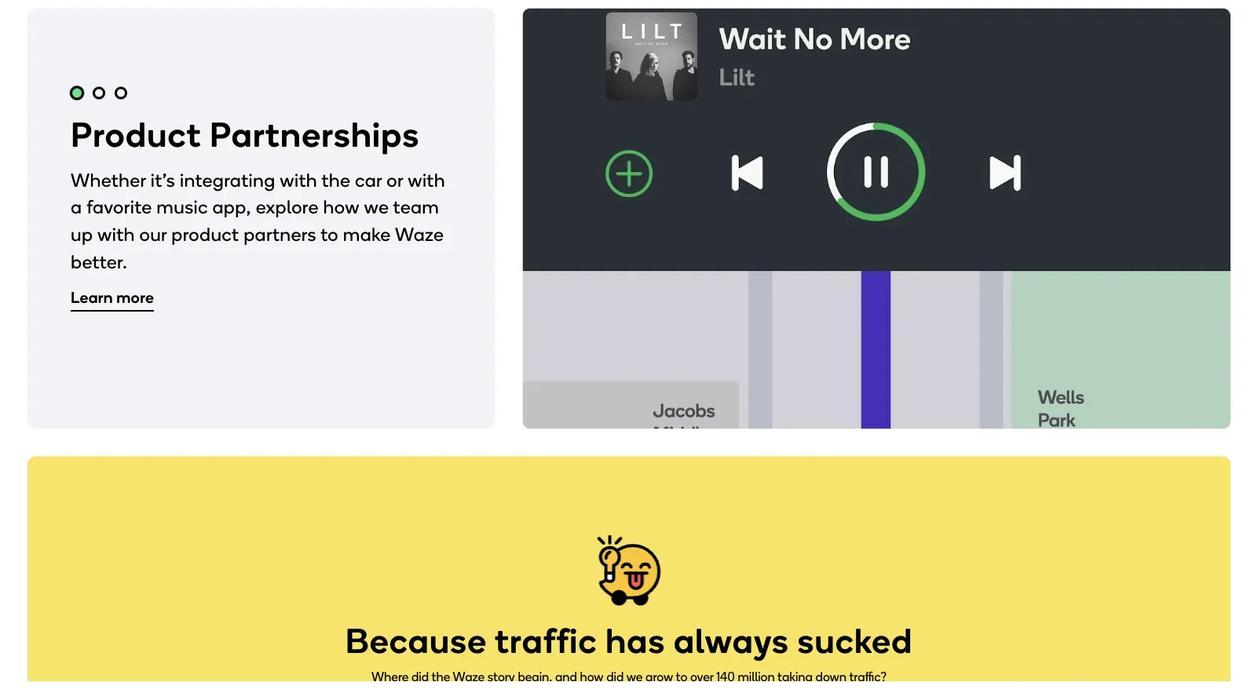 Task type: describe. For each thing, give the bounding box(es) containing it.
product partnerships
[[71, 114, 420, 155]]

or
[[387, 168, 403, 191]]

product
[[71, 114, 202, 155]]

it's
[[151, 168, 175, 191]]

product
[[172, 223, 239, 246]]

learn more link
[[71, 288, 154, 310]]

2 horizontal spatial with
[[408, 168, 445, 191]]

whether it's integrating with the car or with a favorite music app, explore how we team up with our product partners to make waze better.
[[71, 168, 445, 273]]

traffic
[[495, 620, 598, 662]]

explore
[[256, 196, 319, 219]]

always
[[674, 620, 789, 662]]

app,
[[212, 196, 251, 219]]

image of music controls with a map in the background image
[[523, 8, 1231, 429]]

partners
[[244, 223, 316, 246]]

because
[[345, 620, 487, 662]]

learn more
[[71, 288, 154, 307]]

our
[[139, 223, 167, 246]]

car
[[355, 168, 382, 191]]

partnerships
[[210, 114, 420, 155]]



Task type: locate. For each thing, give the bounding box(es) containing it.
to
[[321, 223, 339, 246]]

music
[[157, 196, 208, 219]]

learn
[[71, 288, 113, 307]]

integrating
[[180, 168, 275, 191]]

with down favorite
[[97, 223, 135, 246]]

has
[[606, 620, 666, 662]]

1 horizontal spatial with
[[280, 168, 317, 191]]

up
[[71, 223, 93, 246]]

waze
[[395, 223, 444, 246]]

make
[[343, 223, 391, 246]]

because traffic has always sucked
[[345, 620, 913, 662]]

better.
[[71, 250, 127, 273]]

how
[[323, 196, 360, 219]]

with up team
[[408, 168, 445, 191]]

sucked
[[798, 620, 913, 662]]

we
[[364, 196, 389, 219]]

team
[[393, 196, 439, 219]]

more
[[116, 288, 154, 307]]

whether
[[71, 168, 146, 191]]

with up 'explore'
[[280, 168, 317, 191]]

a
[[71, 196, 82, 219]]

with
[[280, 168, 317, 191], [408, 168, 445, 191], [97, 223, 135, 246]]

0 horizontal spatial with
[[97, 223, 135, 246]]

favorite
[[87, 196, 152, 219]]

the
[[322, 168, 350, 191]]



Task type: vqa. For each thing, say whether or not it's contained in the screenshot.
CHOOSE DESTINATION text box
no



